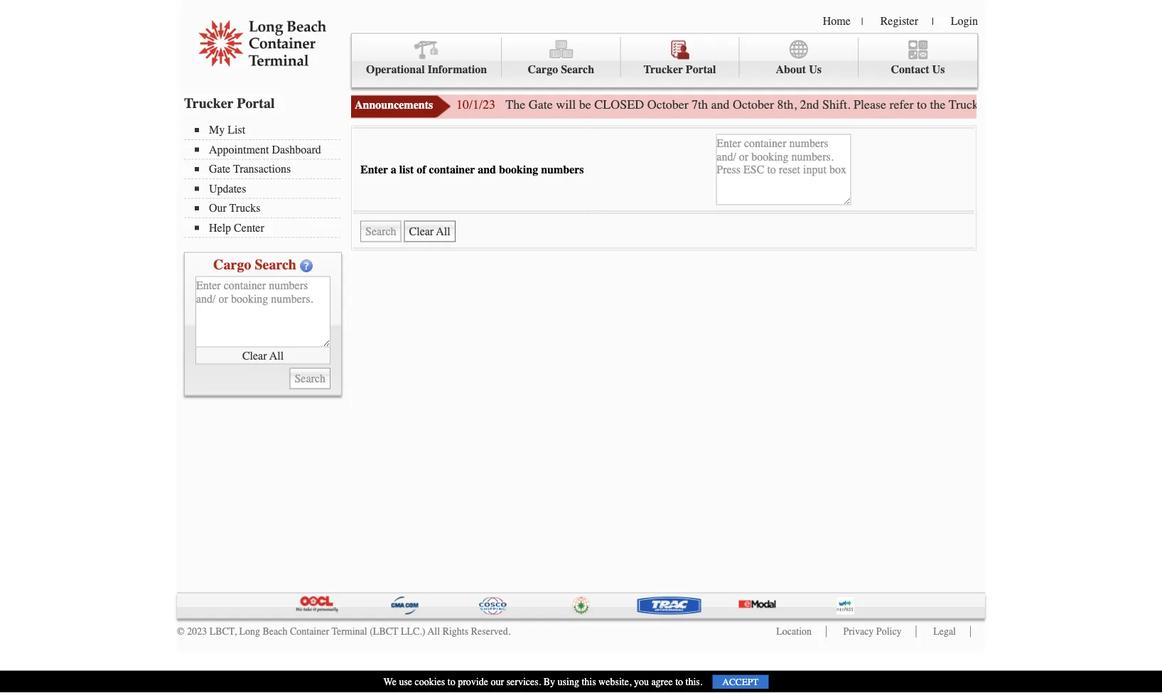 Task type: describe. For each thing, give the bounding box(es) containing it.
list
[[399, 163, 414, 176]]

clear all button
[[196, 347, 331, 364]]

we use cookies to provide our services. by using this website, you agree to this.
[[384, 676, 703, 688]]

hours
[[1010, 97, 1041, 112]]

our
[[491, 676, 504, 688]]

7th
[[692, 97, 708, 112]]

llc.)
[[401, 626, 426, 637]]

this.
[[686, 676, 703, 688]]

1 vertical spatial portal
[[237, 95, 275, 111]]

page
[[1069, 97, 1093, 112]]

register
[[881, 14, 919, 27]]

2023
[[187, 626, 207, 637]]

cargo search inside "link"
[[528, 63, 594, 76]]

appointment
[[209, 143, 269, 156]]

clear all
[[242, 349, 284, 362]]

for
[[1096, 97, 1111, 112]]

location
[[777, 626, 812, 637]]

please
[[854, 97, 887, 112]]

ga
[[1152, 97, 1163, 112]]

login
[[951, 14, 978, 27]]

1 | from the left
[[862, 16, 864, 27]]

menu bar containing my list
[[184, 122, 348, 238]]

privacy policy
[[844, 626, 902, 637]]

2 horizontal spatial gate
[[982, 97, 1007, 112]]

long
[[239, 626, 260, 637]]

lbct,
[[209, 626, 237, 637]]

0 horizontal spatial to
[[448, 676, 456, 688]]

register link
[[881, 14, 919, 27]]

portal inside trucker portal link
[[686, 63, 716, 76]]

2 horizontal spatial to
[[917, 97, 927, 112]]

cookies
[[415, 676, 445, 688]]

center
[[234, 221, 264, 234]]

our
[[209, 202, 227, 215]]

numbers
[[541, 163, 584, 176]]

about us link
[[740, 37, 859, 77]]

enter
[[361, 163, 388, 176]]

the
[[930, 97, 946, 112]]

terminal
[[332, 626, 367, 637]]

you
[[634, 676, 649, 688]]

help center link
[[195, 221, 341, 234]]

all inside button
[[270, 349, 284, 362]]

cargo search menu item
[[502, 37, 621, 77]]

transactions
[[233, 162, 291, 176]]

2nd
[[800, 97, 820, 112]]

legal link
[[934, 626, 956, 637]]

my list appointment dashboard gate transactions updates our trucks help center
[[209, 123, 321, 234]]

appointment dashboard link
[[195, 143, 341, 156]]

container
[[429, 163, 475, 176]]

10/1/23 the gate will be closed october 7th and october 8th, 2nd shift. please refer to the truck gate hours web page for further ga
[[456, 97, 1163, 112]]

trucker portal link
[[621, 37, 740, 77]]

search inside cargo search "link"
[[561, 63, 594, 76]]

10/1/23
[[456, 97, 496, 112]]

cargo inside "link"
[[528, 63, 558, 76]]

be
[[579, 97, 591, 112]]

©
[[177, 626, 185, 637]]

clear
[[242, 349, 267, 362]]

information
[[428, 63, 487, 76]]

1 vertical spatial trucker portal
[[184, 95, 275, 111]]

1 horizontal spatial to
[[676, 676, 683, 688]]

website,
[[599, 676, 632, 688]]

shift.
[[823, 97, 851, 112]]

further
[[1114, 97, 1149, 112]]

contact us
[[891, 63, 945, 76]]

help
[[209, 221, 231, 234]]

(lbct
[[370, 626, 399, 637]]

of
[[417, 163, 426, 176]]

Enter container numbers and/ or booking numbers. Press ESC to reset input box text field
[[716, 134, 851, 205]]

will
[[556, 97, 576, 112]]

gate inside my list appointment dashboard gate transactions updates our trucks help center
[[209, 162, 231, 176]]

0 vertical spatial and
[[711, 97, 730, 112]]

provide
[[458, 676, 488, 688]]



Task type: locate. For each thing, give the bounding box(es) containing it.
0 vertical spatial trucker
[[644, 63, 683, 76]]

cargo up will
[[528, 63, 558, 76]]

about us
[[776, 63, 822, 76]]

menu bar
[[351, 33, 978, 88], [184, 122, 348, 238]]

we
[[384, 676, 397, 688]]

0 horizontal spatial us
[[809, 63, 822, 76]]

portal
[[686, 63, 716, 76], [237, 95, 275, 111]]

1 horizontal spatial all
[[428, 626, 440, 637]]

1 october from the left
[[648, 97, 689, 112]]

0 horizontal spatial all
[[270, 349, 284, 362]]

1 vertical spatial cargo search
[[213, 256, 296, 273]]

0 vertical spatial menu bar
[[351, 33, 978, 88]]

trucker up closed
[[644, 63, 683, 76]]

updates link
[[195, 182, 341, 195]]

cargo search link
[[502, 37, 621, 77]]

© 2023 lbct, long beach container terminal (lbct llc.) all rights reserved.
[[177, 626, 511, 637]]

trucker portal
[[644, 63, 716, 76], [184, 95, 275, 111]]

trucker portal up list
[[184, 95, 275, 111]]

0 vertical spatial trucker portal
[[644, 63, 716, 76]]

all right llc.)
[[428, 626, 440, 637]]

home link
[[823, 14, 851, 27]]

container
[[290, 626, 329, 637]]

gate transactions link
[[195, 162, 341, 176]]

0 vertical spatial search
[[561, 63, 594, 76]]

0 horizontal spatial |
[[862, 16, 864, 27]]

0 horizontal spatial gate
[[209, 162, 231, 176]]

gate right truck
[[982, 97, 1007, 112]]

portal up my list 'link' in the top left of the page
[[237, 95, 275, 111]]

and left the booking
[[478, 163, 496, 176]]

about
[[776, 63, 806, 76]]

us right 'contact'
[[933, 63, 945, 76]]

trucks
[[229, 202, 261, 215]]

this
[[582, 676, 596, 688]]

accept button
[[713, 675, 769, 689]]

1 horizontal spatial |
[[932, 16, 934, 27]]

Enter container numbers and/ or booking numbers.  text field
[[196, 276, 331, 347]]

2 october from the left
[[733, 97, 774, 112]]

updates
[[209, 182, 246, 195]]

portal up 7th
[[686, 63, 716, 76]]

contact us link
[[859, 37, 978, 77]]

my list link
[[195, 123, 341, 137]]

us inside contact us link
[[933, 63, 945, 76]]

by
[[544, 676, 555, 688]]

0 horizontal spatial october
[[648, 97, 689, 112]]

2 us from the left
[[933, 63, 945, 76]]

october left 7th
[[648, 97, 689, 112]]

to
[[917, 97, 927, 112], [448, 676, 456, 688], [676, 676, 683, 688]]

dashboard
[[272, 143, 321, 156]]

legal
[[934, 626, 956, 637]]

october left 8th,
[[733, 97, 774, 112]]

1 us from the left
[[809, 63, 822, 76]]

0 vertical spatial cargo
[[528, 63, 558, 76]]

beach
[[263, 626, 288, 637]]

to left this.
[[676, 676, 683, 688]]

our trucks link
[[195, 202, 341, 215]]

gate up the updates
[[209, 162, 231, 176]]

8th,
[[778, 97, 797, 112]]

1 horizontal spatial trucker portal
[[644, 63, 716, 76]]

and
[[711, 97, 730, 112], [478, 163, 496, 176]]

agree
[[652, 676, 673, 688]]

cargo search
[[528, 63, 594, 76], [213, 256, 296, 273]]

1 vertical spatial trucker
[[184, 95, 234, 111]]

privacy
[[844, 626, 874, 637]]

us inside about us link
[[809, 63, 822, 76]]

trucker up my
[[184, 95, 234, 111]]

0 horizontal spatial search
[[255, 256, 296, 273]]

accept
[[723, 677, 759, 688]]

None button
[[404, 221, 456, 242]]

my
[[209, 123, 225, 137]]

1 vertical spatial cargo
[[213, 256, 251, 273]]

1 horizontal spatial gate
[[529, 97, 553, 112]]

booking
[[499, 163, 538, 176]]

1 horizontal spatial menu bar
[[351, 33, 978, 88]]

truck
[[949, 97, 979, 112]]

trucker portal up 7th
[[644, 63, 716, 76]]

operational information
[[366, 63, 487, 76]]

a
[[391, 163, 397, 176]]

0 horizontal spatial and
[[478, 163, 496, 176]]

refer
[[890, 97, 914, 112]]

0 horizontal spatial cargo
[[213, 256, 251, 273]]

the
[[506, 97, 526, 112]]

1 vertical spatial all
[[428, 626, 440, 637]]

cargo search up will
[[528, 63, 594, 76]]

| left login
[[932, 16, 934, 27]]

list
[[228, 123, 245, 137]]

announcements
[[355, 98, 433, 112]]

0 horizontal spatial cargo search
[[213, 256, 296, 273]]

gate
[[529, 97, 553, 112], [982, 97, 1007, 112], [209, 162, 231, 176]]

location link
[[777, 626, 812, 637]]

1 horizontal spatial cargo search
[[528, 63, 594, 76]]

None submit
[[361, 221, 401, 242], [290, 368, 331, 389], [361, 221, 401, 242], [290, 368, 331, 389]]

and right 7th
[[711, 97, 730, 112]]

1 horizontal spatial october
[[733, 97, 774, 112]]

search
[[561, 63, 594, 76], [255, 256, 296, 273]]

0 vertical spatial portal
[[686, 63, 716, 76]]

1 horizontal spatial us
[[933, 63, 945, 76]]

1 horizontal spatial cargo
[[528, 63, 558, 76]]

0 horizontal spatial trucker portal
[[184, 95, 275, 111]]

0 vertical spatial all
[[270, 349, 284, 362]]

privacy policy link
[[844, 626, 902, 637]]

us for contact us
[[933, 63, 945, 76]]

home
[[823, 14, 851, 27]]

1 vertical spatial and
[[478, 163, 496, 176]]

october
[[648, 97, 689, 112], [733, 97, 774, 112]]

1 vertical spatial search
[[255, 256, 296, 273]]

search down help center link
[[255, 256, 296, 273]]

1 horizontal spatial and
[[711, 97, 730, 112]]

contact
[[891, 63, 930, 76]]

us
[[809, 63, 822, 76], [933, 63, 945, 76]]

login link
[[951, 14, 978, 27]]

menu bar containing operational information
[[351, 33, 978, 88]]

0 horizontal spatial trucker
[[184, 95, 234, 111]]

to right cookies
[[448, 676, 456, 688]]

1 horizontal spatial trucker
[[644, 63, 683, 76]]

enter a list of container and booking numbers
[[361, 163, 584, 176]]

operational
[[366, 63, 425, 76]]

0 horizontal spatial menu bar
[[184, 122, 348, 238]]

2 | from the left
[[932, 16, 934, 27]]

1 horizontal spatial search
[[561, 63, 594, 76]]

use
[[399, 676, 412, 688]]

operational information link
[[352, 37, 502, 77]]

| right home link
[[862, 16, 864, 27]]

closed
[[595, 97, 644, 112]]

cargo down the help
[[213, 256, 251, 273]]

web
[[1044, 97, 1066, 112]]

0 horizontal spatial portal
[[237, 95, 275, 111]]

cargo search down center
[[213, 256, 296, 273]]

0 vertical spatial cargo search
[[528, 63, 594, 76]]

search up the be on the top
[[561, 63, 594, 76]]

us right about
[[809, 63, 822, 76]]

reserved.
[[471, 626, 511, 637]]

us for about us
[[809, 63, 822, 76]]

1 horizontal spatial portal
[[686, 63, 716, 76]]

policy
[[877, 626, 902, 637]]

rights
[[443, 626, 469, 637]]

using
[[558, 676, 579, 688]]

all right clear
[[270, 349, 284, 362]]

gate right "the"
[[529, 97, 553, 112]]

1 vertical spatial menu bar
[[184, 122, 348, 238]]

to left "the"
[[917, 97, 927, 112]]



Task type: vqa. For each thing, say whether or not it's contained in the screenshot.
5th,
no



